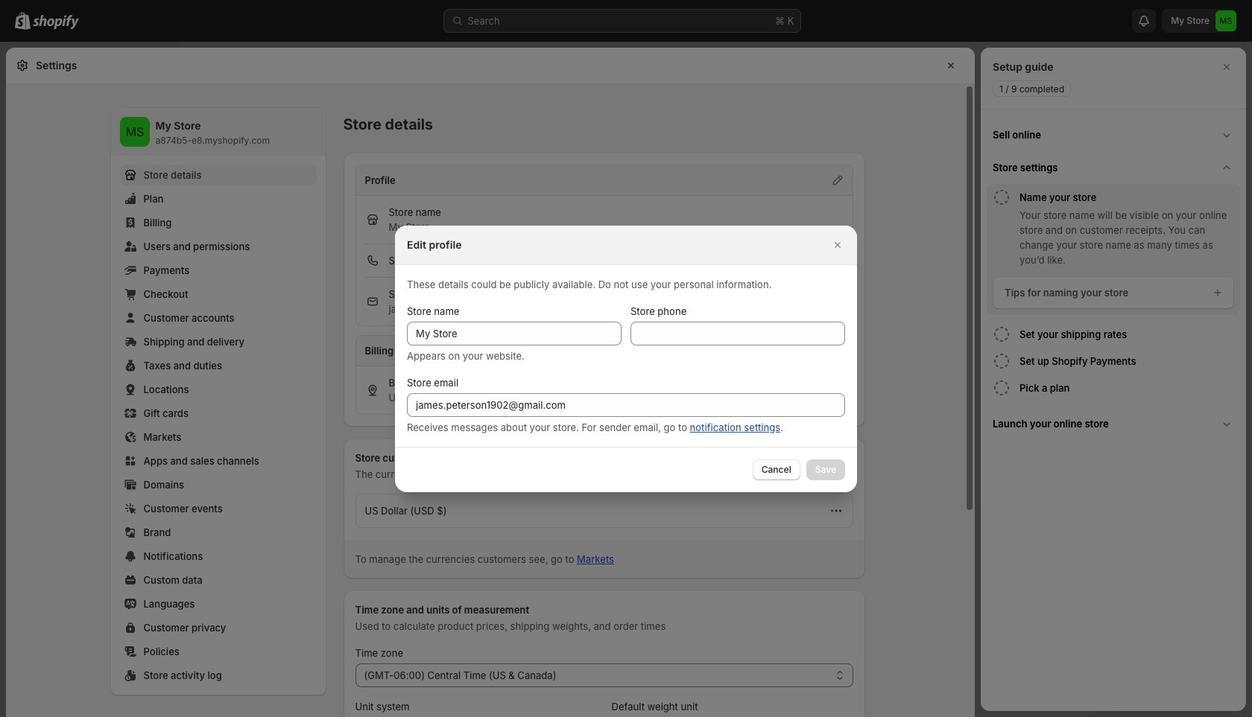 Task type: describe. For each thing, give the bounding box(es) containing it.
mark pick a plan as done image
[[993, 379, 1011, 397]]

shop settings menu element
[[111, 108, 325, 696]]

settings dialog
[[6, 48, 975, 718]]

mark name your store as done image
[[993, 189, 1011, 206]]



Task type: locate. For each thing, give the bounding box(es) containing it.
mark set up shopify payments as done image
[[993, 353, 1011, 370]]

mark set your shipping rates as done image
[[993, 326, 1011, 344]]

None text field
[[407, 393, 845, 417]]

shopify image
[[33, 15, 79, 30]]

dialog
[[981, 48, 1246, 712], [0, 226, 1252, 492]]

None text field
[[407, 322, 622, 346]]

my store image
[[120, 117, 149, 147]]



Task type: vqa. For each thing, say whether or not it's contained in the screenshot.
search products text box
no



